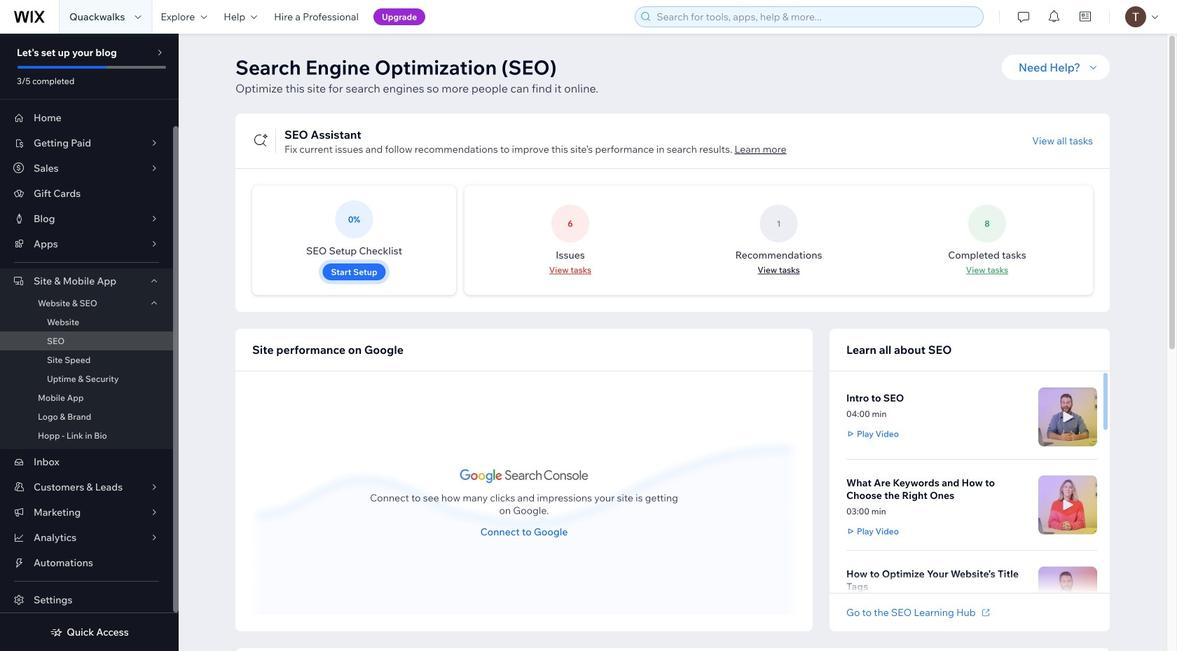 Task type: vqa. For each thing, say whether or not it's contained in the screenshot.
HEADING
yes



Task type: locate. For each thing, give the bounding box(es) containing it.
sidebar element
[[0, 34, 179, 651]]

heading
[[252, 341, 404, 358], [847, 341, 952, 358], [847, 392, 904, 404], [847, 477, 1030, 502], [847, 568, 1030, 593]]

Search for tools, apps, help & more... field
[[653, 7, 979, 27]]



